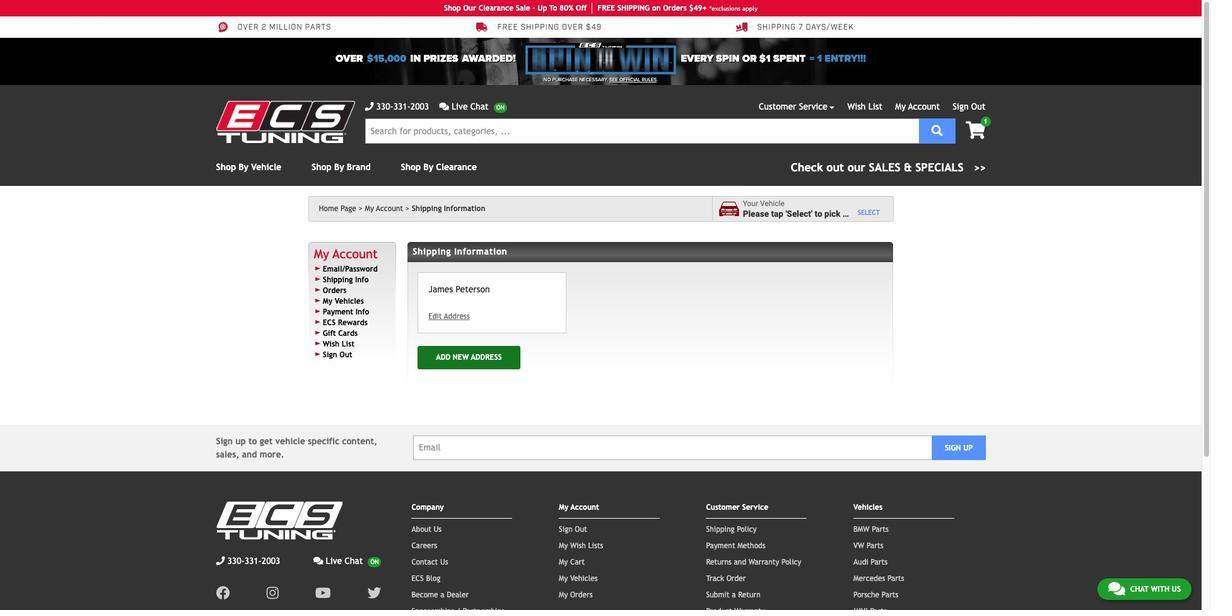 Task type: vqa. For each thing, say whether or not it's contained in the screenshot.
Mean
no



Task type: locate. For each thing, give the bounding box(es) containing it.
0 horizontal spatial vehicles
[[335, 297, 364, 306]]

clearance for our
[[479, 4, 514, 13]]

1 vertical spatial live chat link
[[314, 555, 381, 568]]

vehicle up more.
[[275, 437, 305, 447]]

1 horizontal spatial comments image
[[439, 102, 449, 111]]

shipping inside my account email/password shipping info orders my vehicles payment info ecs rewards gift cards wish list sign out
[[323, 276, 353, 284]]

330-331-2003 link down over $15,000 in prizes
[[365, 100, 429, 114]]

wish list link down gift cards "link"
[[323, 340, 355, 349]]

sign out up my wish lists link
[[559, 526, 587, 534]]

out for the right sign out link
[[972, 102, 986, 112]]

shop by clearance link
[[401, 162, 477, 172]]

become a dealer
[[412, 591, 469, 600]]

0 horizontal spatial wish
[[323, 340, 340, 349]]

return
[[738, 591, 761, 600]]

shipping information up james peterson
[[413, 247, 508, 257]]

sign up
[[945, 444, 973, 453]]

0 vertical spatial my account
[[896, 102, 940, 112]]

2 vertical spatial my account
[[559, 503, 599, 512]]

service up shipping policy link
[[743, 503, 769, 512]]

returns and warranty policy
[[706, 558, 802, 567]]

rewards
[[338, 319, 368, 327]]

up inside the sign up to get vehicle specific content, sales, and more.
[[236, 437, 246, 447]]

wish
[[848, 102, 866, 112], [323, 340, 340, 349], [570, 542, 586, 551]]

clearance
[[479, 4, 514, 13], [436, 162, 477, 172]]

1 horizontal spatial over
[[336, 52, 363, 65]]

policy up "methods"
[[737, 526, 757, 534]]

0 vertical spatial orders
[[663, 4, 687, 13]]

a right pick
[[843, 209, 848, 219]]

sign out link down gift cards "link"
[[323, 351, 352, 360]]

my for my wish lists link
[[559, 542, 568, 551]]

0 vertical spatial vehicle
[[251, 162, 282, 172]]

2 vertical spatial chat
[[1131, 586, 1149, 594]]

days/week
[[806, 23, 854, 32]]

specials
[[916, 161, 964, 174]]

up inside "button"
[[964, 444, 973, 453]]

my down my cart link
[[559, 575, 568, 584]]

1 horizontal spatial live chat
[[452, 102, 489, 112]]

1 vertical spatial to
[[249, 437, 257, 447]]

0 vertical spatial sign out
[[953, 102, 986, 112]]

sign inside "button"
[[945, 444, 961, 453]]

order
[[727, 575, 746, 584]]

information up peterson
[[454, 247, 508, 257]]

by for brand
[[334, 162, 344, 172]]

1 horizontal spatial live chat link
[[439, 100, 507, 114]]

330-331-2003 link for the middle comments icon
[[216, 555, 280, 568]]

phone image for topmost comments icon
[[365, 102, 374, 111]]

1 vertical spatial wish
[[323, 340, 340, 349]]

1 horizontal spatial payment
[[706, 542, 736, 551]]

to inside your vehicle please tap 'select' to pick a vehicle
[[815, 209, 823, 219]]

shipping policy
[[706, 526, 757, 534]]

2 horizontal spatial a
[[843, 209, 848, 219]]

0 horizontal spatial ecs
[[323, 319, 336, 327]]

service down =
[[799, 102, 828, 112]]

youtube logo image
[[315, 587, 331, 601]]

my account up my wish lists link
[[559, 503, 599, 512]]

address
[[444, 312, 470, 321], [471, 354, 502, 362]]

payment methods link
[[706, 542, 766, 551]]

address right new
[[471, 354, 502, 362]]

us right with
[[1172, 586, 1181, 594]]

my up my cart
[[559, 542, 568, 551]]

information down shop by clearance
[[444, 204, 486, 213]]

orders down my vehicles
[[570, 591, 593, 600]]

ecs left blog
[[412, 575, 424, 584]]

us
[[434, 526, 442, 534], [440, 558, 448, 567], [1172, 586, 1181, 594]]

phone image down $15,000
[[365, 102, 374, 111]]

1 horizontal spatial address
[[471, 354, 502, 362]]

.
[[657, 77, 658, 83]]

parts for mercedes parts
[[888, 575, 905, 584]]

0 horizontal spatial sign out link
[[323, 351, 352, 360]]

every
[[681, 52, 714, 65]]

ecs tuning image
[[216, 101, 355, 143], [216, 502, 342, 540]]

80%
[[560, 4, 574, 13]]

0 vertical spatial vehicle
[[850, 209, 877, 219]]

2003 for the middle comments icon
[[262, 556, 280, 567]]

customer down every spin or $1 spent = 1 entry!!!
[[759, 102, 797, 112]]

my for wish list's "my account" link
[[896, 102, 906, 112]]

customer service inside dropdown button
[[759, 102, 828, 112]]

new
[[453, 354, 469, 362]]

list down cards
[[342, 340, 355, 349]]

email/password link
[[323, 265, 378, 274]]

ecs
[[323, 319, 336, 327], [412, 575, 424, 584]]

vehicle right pick
[[850, 209, 877, 219]]

account
[[909, 102, 940, 112], [376, 204, 403, 213], [333, 247, 378, 261], [571, 503, 599, 512]]

wish list link down entry!!!
[[848, 102, 883, 112]]

live chat down prizes
[[452, 102, 489, 112]]

bmw parts
[[854, 526, 889, 534]]

become
[[412, 591, 438, 600]]

0 horizontal spatial sign out
[[559, 526, 587, 534]]

sign out link up '1' link
[[953, 102, 986, 112]]

shipping up james
[[413, 247, 451, 257]]

phone image
[[365, 102, 374, 111], [216, 557, 225, 566]]

and inside the sign up to get vehicle specific content, sales, and more.
[[242, 450, 257, 460]]

2 vertical spatial sign out link
[[559, 526, 587, 534]]

home
[[319, 204, 338, 213]]

0 vertical spatial 2003
[[411, 102, 429, 112]]

up for sign up to get vehicle specific content, sales, and more.
[[236, 437, 246, 447]]

330- up 'facebook logo'
[[228, 556, 245, 567]]

and up order
[[734, 558, 747, 567]]

$1
[[760, 52, 771, 65]]

customer up shipping policy link
[[706, 503, 740, 512]]

up for sign up
[[964, 444, 973, 453]]

1 horizontal spatial by
[[334, 162, 344, 172]]

payment up ecs rewards 'link'
[[323, 308, 353, 317]]

1 vertical spatial 330-331-2003 link
[[216, 555, 280, 568]]

330-
[[376, 102, 394, 112], [228, 556, 245, 567]]

sign
[[953, 102, 969, 112], [323, 351, 337, 360], [216, 437, 233, 447], [945, 444, 961, 453], [559, 526, 573, 534]]

out up my wish lists link
[[575, 526, 587, 534]]

7
[[799, 23, 804, 32]]

us right contact
[[440, 558, 448, 567]]

1 horizontal spatial sign out
[[953, 102, 986, 112]]

a
[[843, 209, 848, 219], [441, 591, 445, 600], [732, 591, 736, 600]]

shop for shop by brand
[[312, 162, 332, 172]]

2 by from the left
[[334, 162, 344, 172]]

ping
[[633, 4, 650, 13]]

and right sales,
[[242, 450, 257, 460]]

sales & specials
[[869, 161, 964, 174]]

1 vertical spatial my account
[[365, 204, 403, 213]]

0 vertical spatial 331-
[[394, 102, 411, 112]]

Email email field
[[413, 436, 933, 461]]

1 vertical spatial sign out
[[559, 526, 587, 534]]

shipping down shop by clearance
[[412, 204, 442, 213]]

over left "2"
[[238, 23, 259, 32]]

my account link right page
[[365, 204, 410, 213]]

1 horizontal spatial 330-
[[376, 102, 394, 112]]

a left return
[[732, 591, 736, 600]]

my for 'my orders' link
[[559, 591, 568, 600]]

sign out for bottom sign out link
[[559, 526, 587, 534]]

ecs up the gift
[[323, 319, 336, 327]]

1 vertical spatial live
[[326, 556, 342, 567]]

1 vertical spatial wish list link
[[323, 340, 355, 349]]

330- down $15,000
[[376, 102, 394, 112]]

1 vertical spatial ecs
[[412, 575, 424, 584]]

1 vertical spatial shipping information
[[413, 247, 508, 257]]

0 vertical spatial vehicles
[[335, 297, 364, 306]]

my account link up search icon
[[896, 102, 940, 112]]

ecs inside my account email/password shipping info orders my vehicles payment info ecs rewards gift cards wish list sign out
[[323, 319, 336, 327]]

sign out link up my wish lists link
[[559, 526, 587, 534]]

3 by from the left
[[424, 162, 434, 172]]

address right "edit"
[[444, 312, 470, 321]]

my down orders link
[[323, 297, 333, 306]]

my vehicles
[[559, 575, 598, 584]]

1 vertical spatial phone image
[[216, 557, 225, 566]]

1 horizontal spatial live
[[452, 102, 468, 112]]

0 vertical spatial comments image
[[439, 102, 449, 111]]

0 horizontal spatial out
[[340, 351, 352, 360]]

1 vertical spatial over
[[336, 52, 363, 65]]

my left cart
[[559, 558, 568, 567]]

shop by vehicle
[[216, 162, 282, 172]]

1 horizontal spatial vehicles
[[570, 575, 598, 584]]

service inside dropdown button
[[799, 102, 828, 112]]

1 horizontal spatial my account
[[559, 503, 599, 512]]

my vehicles link down cart
[[559, 575, 598, 584]]

my down my vehicles
[[559, 591, 568, 600]]

0 vertical spatial to
[[815, 209, 823, 219]]

331-
[[394, 102, 411, 112], [245, 556, 262, 567]]

1 horizontal spatial policy
[[782, 558, 802, 567]]

submit a return
[[706, 591, 761, 600]]

by
[[239, 162, 249, 172], [334, 162, 344, 172], [424, 162, 434, 172]]

0 vertical spatial customer
[[759, 102, 797, 112]]

1 vertical spatial vehicle
[[275, 437, 305, 447]]

1 horizontal spatial my vehicles link
[[559, 575, 598, 584]]

0 vertical spatial over
[[238, 23, 259, 32]]

live chat up youtube logo
[[326, 556, 363, 567]]

wish down the gift
[[323, 340, 340, 349]]

vehicle
[[251, 162, 282, 172], [760, 200, 785, 208]]

to inside the sign up to get vehicle specific content, sales, and more.
[[249, 437, 257, 447]]

add new address button
[[418, 346, 520, 370]]

to left the get on the left of the page
[[249, 437, 257, 447]]

1 right =
[[818, 52, 822, 65]]

0 horizontal spatial 330-
[[228, 556, 245, 567]]

spent
[[774, 52, 806, 65]]

0 horizontal spatial a
[[441, 591, 445, 600]]

1 horizontal spatial out
[[575, 526, 587, 534]]

phone image up 'facebook logo'
[[216, 557, 225, 566]]

1 horizontal spatial 330-331-2003 link
[[365, 100, 429, 114]]

live down prizes
[[452, 102, 468, 112]]

more.
[[260, 450, 284, 460]]

out down cards
[[340, 351, 352, 360]]

comments image up youtube logo
[[314, 557, 323, 566]]

porsche parts link
[[854, 591, 899, 600]]

policy right warranty
[[782, 558, 802, 567]]

sign for sign up "button"
[[945, 444, 961, 453]]

info
[[355, 276, 369, 284], [356, 308, 369, 317]]

info up rewards
[[356, 308, 369, 317]]

shipping up orders link
[[323, 276, 353, 284]]

1 vertical spatial 2003
[[262, 556, 280, 567]]

0 vertical spatial clearance
[[479, 4, 514, 13]]

2 horizontal spatial comments image
[[1109, 582, 1126, 597]]

my vehicles link for orders link
[[323, 297, 364, 306]]

please
[[743, 209, 769, 219]]

330-331-2003 up instagram logo
[[228, 556, 280, 567]]

to left pick
[[815, 209, 823, 219]]

parts right bmw
[[872, 526, 889, 534]]

my account link for home page
[[365, 204, 410, 213]]

1 horizontal spatial 331-
[[394, 102, 411, 112]]

2003
[[411, 102, 429, 112], [262, 556, 280, 567]]

live chat link up youtube logo
[[314, 555, 381, 568]]

2 horizontal spatial by
[[424, 162, 434, 172]]

my orders link
[[559, 591, 593, 600]]

live chat link down prizes
[[439, 100, 507, 114]]

list up sales
[[869, 102, 883, 112]]

service
[[799, 102, 828, 112], [743, 503, 769, 512]]

vehicles up payment info link
[[335, 297, 364, 306]]

0 vertical spatial us
[[434, 526, 442, 534]]

0 horizontal spatial vehicle
[[275, 437, 305, 447]]

1 vertical spatial 1
[[984, 118, 988, 125]]

parts for porsche parts
[[882, 591, 899, 600]]

search image
[[932, 125, 943, 136]]

1 vertical spatial vehicles
[[854, 503, 883, 512]]

parts for bmw parts
[[872, 526, 889, 534]]

1 vertical spatial chat
[[345, 556, 363, 567]]

orders inside my account email/password shipping info orders my vehicles payment info ecs rewards gift cards wish list sign out
[[323, 286, 347, 295]]

parts up porsche parts link
[[888, 575, 905, 584]]

my account right page
[[365, 204, 403, 213]]

1 by from the left
[[239, 162, 249, 172]]

apply
[[743, 5, 758, 12]]

live for topmost comments icon
[[452, 102, 468, 112]]

shipping
[[758, 23, 796, 32], [412, 204, 442, 213], [413, 247, 451, 257], [323, 276, 353, 284], [706, 526, 735, 534]]

1 horizontal spatial vehicle
[[760, 200, 785, 208]]

account up email/password link
[[333, 247, 378, 261]]

2 vertical spatial wish
[[570, 542, 586, 551]]

a for customer service
[[732, 591, 736, 600]]

my account up search icon
[[896, 102, 940, 112]]

$49
[[586, 23, 602, 32]]

1 vertical spatial vehicle
[[760, 200, 785, 208]]

audi parts link
[[854, 558, 888, 567]]

out up '1' link
[[972, 102, 986, 112]]

prizes
[[424, 52, 459, 65]]

parts down mercedes parts
[[882, 591, 899, 600]]

330-331-2003 link up instagram logo
[[216, 555, 280, 568]]

sales,
[[216, 450, 239, 460]]

live chat link
[[439, 100, 507, 114], [314, 555, 381, 568]]

0 horizontal spatial my vehicles link
[[323, 297, 364, 306]]

2 horizontal spatial chat
[[1131, 586, 1149, 594]]

1 horizontal spatial 1
[[984, 118, 988, 125]]

your vehicle please tap 'select' to pick a vehicle
[[743, 200, 877, 219]]

sign out up '1' link
[[953, 102, 986, 112]]

0 horizontal spatial phone image
[[216, 557, 225, 566]]

over left $15,000
[[336, 52, 363, 65]]

shop by brand
[[312, 162, 371, 172]]

1 horizontal spatial clearance
[[479, 4, 514, 13]]

1 horizontal spatial vehicle
[[850, 209, 877, 219]]

my right page
[[365, 204, 374, 213]]

2 horizontal spatial my account
[[896, 102, 940, 112]]

parts up mercedes parts
[[871, 558, 888, 567]]

0 horizontal spatial clearance
[[436, 162, 477, 172]]

330-331-2003 link for topmost comments icon
[[365, 100, 429, 114]]

wish up cart
[[570, 542, 586, 551]]

330-331-2003 down over $15,000 in prizes
[[376, 102, 429, 112]]

0 horizontal spatial live chat link
[[314, 555, 381, 568]]

policy
[[737, 526, 757, 534], [782, 558, 802, 567]]

lists
[[588, 542, 604, 551]]

1 vertical spatial list
[[342, 340, 355, 349]]

vehicles down cart
[[570, 575, 598, 584]]

shop for shop by vehicle
[[216, 162, 236, 172]]

comments image down prizes
[[439, 102, 449, 111]]

tap
[[771, 209, 784, 219]]

my account link up email/password link
[[314, 247, 378, 261]]

shop by brand link
[[312, 162, 371, 172]]

information
[[444, 204, 486, 213], [454, 247, 508, 257]]

0 vertical spatial live
[[452, 102, 468, 112]]

a for company
[[441, 591, 445, 600]]

vehicle inside the sign up to get vehicle specific content, sales, and more.
[[275, 437, 305, 447]]

free
[[498, 23, 518, 32]]

customer service up shipping policy link
[[706, 503, 769, 512]]

0 horizontal spatial payment
[[323, 308, 353, 317]]

0 horizontal spatial over
[[238, 23, 259, 32]]

vehicles inside my account email/password shipping info orders my vehicles payment info ecs rewards gift cards wish list sign out
[[335, 297, 364, 306]]

payment up "returns"
[[706, 542, 736, 551]]

my wish lists
[[559, 542, 604, 551]]

porsche
[[854, 591, 880, 600]]

0 vertical spatial my account link
[[896, 102, 940, 112]]

live up youtube logo
[[326, 556, 342, 567]]

sign for the right sign out link
[[953, 102, 969, 112]]

a left dealer
[[441, 591, 445, 600]]

1 horizontal spatial up
[[964, 444, 973, 453]]

vehicles up bmw parts link
[[854, 503, 883, 512]]

orders right on
[[663, 4, 687, 13]]

by for vehicle
[[239, 162, 249, 172]]

my vehicles link
[[323, 297, 364, 306], [559, 575, 598, 584]]

us right the about
[[434, 526, 442, 534]]

0 vertical spatial payment
[[323, 308, 353, 317]]

parts
[[872, 526, 889, 534], [867, 542, 884, 551], [871, 558, 888, 567], [888, 575, 905, 584], [882, 591, 899, 600]]

parts right vw
[[867, 542, 884, 551]]

cards
[[338, 329, 358, 338]]

1 vertical spatial my vehicles link
[[559, 575, 598, 584]]

info down email/password link
[[355, 276, 369, 284]]

my vehicles link for my cart link
[[559, 575, 598, 584]]

0 vertical spatial out
[[972, 102, 986, 112]]

customer service down spent
[[759, 102, 828, 112]]

1 horizontal spatial 2003
[[411, 102, 429, 112]]

on
[[652, 4, 661, 13]]

0 horizontal spatial live
[[326, 556, 342, 567]]

careers
[[412, 542, 437, 551]]

company
[[412, 503, 444, 512]]

2003 down in
[[411, 102, 429, 112]]

comments image
[[439, 102, 449, 111], [314, 557, 323, 566], [1109, 582, 1126, 597]]

chat with us link
[[1098, 579, 1192, 601]]

shop our clearance sale - up to 80% off link
[[444, 3, 593, 14]]

0 horizontal spatial 2003
[[262, 556, 280, 567]]

mercedes
[[854, 575, 886, 584]]

0 vertical spatial my vehicles link
[[323, 297, 364, 306]]

my vehicles link up payment info link
[[323, 297, 364, 306]]

over 2 million parts
[[238, 23, 332, 32]]

comments image left the chat with us
[[1109, 582, 1126, 597]]

0 horizontal spatial and
[[242, 450, 257, 460]]

my for my vehicles link corresponding to my cart link
[[559, 575, 568, 584]]

parts for audi parts
[[871, 558, 888, 567]]

bmw parts link
[[854, 526, 889, 534]]



Task type: describe. For each thing, give the bounding box(es) containing it.
shop by clearance
[[401, 162, 477, 172]]

phone image for the middle comments icon
[[216, 557, 225, 566]]

shipping 7 days/week
[[758, 23, 854, 32]]

twitter logo image
[[368, 587, 381, 601]]

brand
[[347, 162, 371, 172]]

about us
[[412, 526, 442, 534]]

vw parts link
[[854, 542, 884, 551]]

2
[[262, 23, 267, 32]]

ecs tuning 'spin to win' contest logo image
[[526, 43, 676, 74]]

vehicle inside your vehicle please tap 'select' to pick a vehicle
[[760, 200, 785, 208]]

out for bottom sign out link
[[575, 526, 587, 534]]

my orders
[[559, 591, 593, 600]]

over for over 2 million parts
[[238, 23, 259, 32]]

sign inside the sign up to get vehicle specific content, sales, and more.
[[216, 437, 233, 447]]

2 horizontal spatial vehicles
[[854, 503, 883, 512]]

parts for vw parts
[[867, 542, 884, 551]]

1 vertical spatial info
[[356, 308, 369, 317]]

account up my wish lists link
[[571, 503, 599, 512]]

my wish lists link
[[559, 542, 604, 551]]

home page
[[319, 204, 357, 213]]

sales & specials link
[[791, 159, 986, 176]]

over for over $15,000 in prizes
[[336, 52, 363, 65]]

careers link
[[412, 542, 437, 551]]

sign for bottom sign out link
[[559, 526, 573, 534]]

mercedes parts link
[[854, 575, 905, 584]]

sign up button
[[933, 436, 986, 461]]

rules
[[642, 77, 657, 83]]

audi parts
[[854, 558, 888, 567]]

warranty
[[749, 558, 780, 567]]

account up search icon
[[909, 102, 940, 112]]

a inside your vehicle please tap 'select' to pick a vehicle
[[843, 209, 848, 219]]

0 horizontal spatial wish list link
[[323, 340, 355, 349]]

contact us
[[412, 558, 448, 567]]

content,
[[342, 437, 378, 447]]

peterson
[[456, 284, 490, 295]]

ecs blog link
[[412, 575, 441, 584]]

2003 for topmost comments icon
[[411, 102, 429, 112]]

gift
[[323, 329, 336, 338]]

over 2 million parts link
[[216, 21, 332, 33]]

million
[[269, 23, 303, 32]]

1 horizontal spatial wish
[[570, 542, 586, 551]]

shopping cart image
[[966, 122, 986, 139]]

account right page
[[376, 204, 403, 213]]

1 link
[[956, 117, 991, 141]]

$15,000
[[367, 52, 407, 65]]

0 horizontal spatial service
[[743, 503, 769, 512]]

become a dealer link
[[412, 591, 469, 600]]

about
[[412, 526, 432, 534]]

james peterson
[[429, 284, 490, 295]]

0 vertical spatial live chat link
[[439, 100, 507, 114]]

email/password
[[323, 265, 378, 274]]

sign out for the right sign out link
[[953, 102, 986, 112]]

0 horizontal spatial vehicle
[[251, 162, 282, 172]]

select
[[858, 209, 880, 216]]

orders link
[[323, 286, 347, 295]]

customer service button
[[759, 100, 835, 114]]

2 vertical spatial vehicles
[[570, 575, 598, 584]]

address inside button
[[471, 354, 502, 362]]

0 horizontal spatial chat
[[345, 556, 363, 567]]

2 ecs tuning image from the top
[[216, 502, 342, 540]]

us for contact us
[[440, 558, 448, 567]]

2 horizontal spatial sign out link
[[953, 102, 986, 112]]

account inside my account email/password shipping info orders my vehicles payment info ecs rewards gift cards wish list sign out
[[333, 247, 378, 261]]

add new address
[[436, 354, 502, 362]]

spin
[[716, 52, 740, 65]]

1 vertical spatial comments image
[[314, 557, 323, 566]]

sale
[[516, 4, 531, 13]]

returns
[[706, 558, 732, 567]]

edit address
[[429, 312, 470, 321]]

330- for topmost comments icon
[[376, 102, 394, 112]]

my up my wish lists link
[[559, 503, 569, 512]]

1 vertical spatial customer
[[706, 503, 740, 512]]

0 vertical spatial wish list link
[[848, 102, 883, 112]]

comments image inside the chat with us link
[[1109, 582, 1126, 597]]

0 horizontal spatial 330-331-2003
[[228, 556, 280, 567]]

dealer
[[447, 591, 469, 600]]

sales
[[869, 161, 901, 174]]

my account link for wish list
[[896, 102, 940, 112]]

shop for shop by clearance
[[401, 162, 421, 172]]

0 horizontal spatial 1
[[818, 52, 822, 65]]

shop for shop our clearance sale - up to 80% off
[[444, 4, 461, 13]]

1 ecs tuning image from the top
[[216, 101, 355, 143]]

2 vertical spatial us
[[1172, 586, 1181, 594]]

live chat for topmost comments icon
[[452, 102, 489, 112]]

vw parts
[[854, 542, 884, 551]]

blog
[[426, 575, 441, 584]]

us for about us
[[434, 526, 442, 534]]

over
[[562, 23, 584, 32]]

audi
[[854, 558, 869, 567]]

page
[[341, 204, 357, 213]]

shipping 7 days/week link
[[736, 21, 854, 33]]

no
[[544, 77, 551, 83]]

off
[[576, 4, 587, 13]]

1 vertical spatial information
[[454, 247, 508, 257]]

shipping info link
[[323, 276, 369, 284]]

payment info link
[[323, 308, 369, 317]]

my up email/password link
[[314, 247, 329, 261]]

see
[[610, 77, 618, 83]]

vw
[[854, 542, 865, 551]]

list inside my account email/password shipping info orders my vehicles payment info ecs rewards gift cards wish list sign out
[[342, 340, 355, 349]]

gift cards link
[[323, 329, 358, 338]]

edit
[[429, 312, 442, 321]]

submit
[[706, 591, 730, 600]]

0 vertical spatial shipping information
[[412, 204, 486, 213]]

2 vertical spatial orders
[[570, 591, 593, 600]]

shipping policy link
[[706, 526, 757, 534]]

facebook logo image
[[216, 587, 230, 601]]

my account for page
[[365, 204, 403, 213]]

0 horizontal spatial policy
[[737, 526, 757, 534]]

instagram logo image
[[267, 587, 279, 601]]

-
[[533, 4, 536, 13]]

free ship ping on orders $49+ *exclusions apply
[[598, 4, 758, 13]]

bmw
[[854, 526, 870, 534]]

2 vertical spatial my account link
[[314, 247, 378, 261]]

sign inside my account email/password shipping info orders my vehicles payment info ecs rewards gift cards wish list sign out
[[323, 351, 337, 360]]

my for my cart link
[[559, 558, 568, 567]]

my cart link
[[559, 558, 585, 567]]

submit a return link
[[706, 591, 761, 600]]

live chat for the middle comments icon
[[326, 556, 363, 567]]

330- for the middle comments icon
[[228, 556, 245, 567]]

2 horizontal spatial orders
[[663, 4, 687, 13]]

1 horizontal spatial chat
[[471, 102, 489, 112]]

about us link
[[412, 526, 442, 534]]

Search text field
[[365, 119, 919, 144]]

vehicle inside your vehicle please tap 'select' to pick a vehicle
[[850, 209, 877, 219]]

parts
[[305, 23, 332, 32]]

1 horizontal spatial 330-331-2003
[[376, 102, 429, 112]]

customer inside customer service dropdown button
[[759, 102, 797, 112]]

out inside my account email/password shipping info orders my vehicles payment info ecs rewards gift cards wish list sign out
[[340, 351, 352, 360]]

contact us link
[[412, 558, 448, 567]]

live for the middle comments icon
[[326, 556, 342, 567]]

0 horizontal spatial 331-
[[245, 556, 262, 567]]

with
[[1151, 586, 1170, 594]]

1 vertical spatial sign out link
[[323, 351, 352, 360]]

0 vertical spatial information
[[444, 204, 486, 213]]

free shipping over $49 link
[[476, 21, 602, 33]]

1 horizontal spatial list
[[869, 102, 883, 112]]

by for clearance
[[424, 162, 434, 172]]

shop our clearance sale - up to 80% off
[[444, 4, 587, 13]]

2 horizontal spatial wish
[[848, 102, 866, 112]]

free shipping over $49
[[498, 23, 602, 32]]

my for home page's "my account" link
[[365, 204, 374, 213]]

specific
[[308, 437, 340, 447]]

0 vertical spatial info
[[355, 276, 369, 284]]

my account for list
[[896, 102, 940, 112]]

sign up to get vehicle specific content, sales, and more.
[[216, 437, 378, 460]]

&
[[904, 161, 912, 174]]

track order link
[[706, 575, 746, 584]]

clearance for by
[[436, 162, 477, 172]]

shipping left 7 on the top right
[[758, 23, 796, 32]]

payment inside my account email/password shipping info orders my vehicles payment info ecs rewards gift cards wish list sign out
[[323, 308, 353, 317]]

select link
[[858, 209, 880, 217]]

shipping up payment methods link
[[706, 526, 735, 534]]

1 vertical spatial customer service
[[706, 503, 769, 512]]

1 horizontal spatial and
[[734, 558, 747, 567]]

chat with us
[[1131, 586, 1181, 594]]

track
[[706, 575, 725, 584]]

'select'
[[786, 209, 813, 219]]

our
[[463, 4, 477, 13]]

methods
[[738, 542, 766, 551]]

ecs rewards link
[[323, 319, 368, 327]]

my cart
[[559, 558, 585, 567]]

0 vertical spatial address
[[444, 312, 470, 321]]

up
[[538, 4, 547, 13]]

wish inside my account email/password shipping info orders my vehicles payment info ecs rewards gift cards wish list sign out
[[323, 340, 340, 349]]



